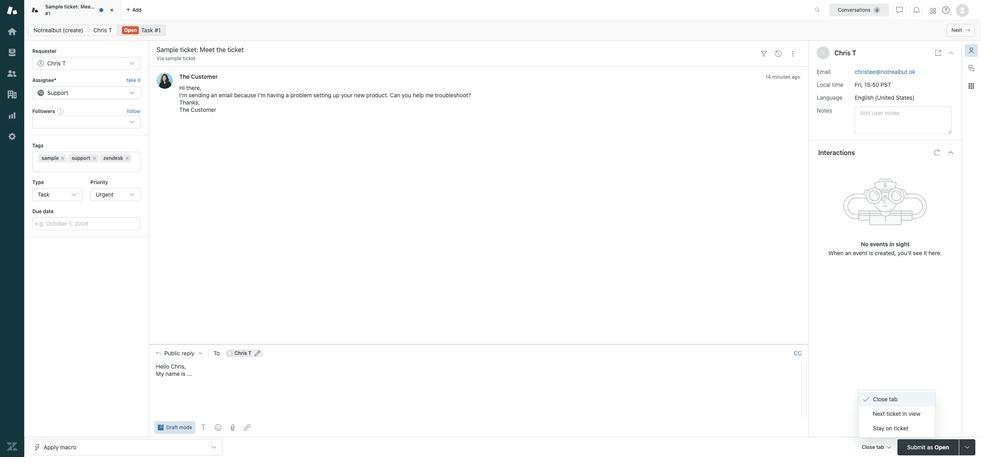 Task type: locate. For each thing, give the bounding box(es) containing it.
1 horizontal spatial #1
[[155, 27, 161, 34]]

close tab up next ticket in view
[[873, 396, 898, 403]]

1 remove image from the left
[[60, 156, 65, 161]]

0 vertical spatial next
[[952, 27, 962, 33]]

i'm down hi
[[179, 92, 187, 99]]

you
[[402, 92, 411, 99]]

#1
[[45, 10, 51, 16], [155, 27, 161, 34]]

1 vertical spatial the
[[179, 106, 189, 113]]

1 horizontal spatial task
[[141, 27, 153, 34]]

1 horizontal spatial sample
[[165, 55, 182, 61]]

ticket
[[103, 4, 116, 10], [183, 55, 196, 61], [887, 410, 901, 417], [894, 425, 908, 432]]

events image
[[775, 50, 782, 57]]

1 vertical spatial close
[[862, 444, 875, 450]]

follow button
[[127, 108, 141, 115]]

chris t down requester
[[47, 60, 66, 67]]

14 minutes ago text field
[[766, 74, 800, 80]]

1 horizontal spatial i'm
[[258, 92, 266, 99]]

1 horizontal spatial an
[[845, 249, 851, 256]]

info on adding followers image
[[57, 108, 64, 115]]

in for sight
[[890, 240, 894, 247]]

3 remove image from the left
[[125, 156, 130, 161]]

it right take
[[138, 77, 141, 83]]

the
[[179, 73, 190, 80], [179, 106, 189, 113]]

hide composer image
[[475, 341, 482, 347]]

0 vertical spatial an
[[211, 92, 217, 99]]

customers image
[[7, 68, 17, 79]]

2 remove image from the left
[[92, 156, 97, 161]]

assignee* element
[[32, 86, 141, 99]]

0 vertical spatial the
[[179, 73, 190, 80]]

0 horizontal spatial next
[[873, 410, 885, 417]]

public reply button
[[149, 345, 208, 362]]

notrealbut (create)
[[34, 27, 83, 34]]

close up next ticket in view
[[873, 396, 888, 403]]

the down 'thanks,'
[[179, 106, 189, 113]]

ticket:
[[64, 4, 79, 10]]

is right event
[[869, 249, 873, 256]]

ticket actions image
[[790, 50, 796, 57]]

ticket right the
[[103, 4, 116, 10]]

an left event
[[845, 249, 851, 256]]

close tab button
[[858, 439, 894, 456]]

chris inside requester element
[[47, 60, 61, 67]]

open right as
[[935, 444, 949, 450]]

1 vertical spatial tab
[[876, 444, 884, 450]]

1 vertical spatial an
[[845, 249, 851, 256]]

open
[[124, 27, 137, 33], [935, 444, 949, 450]]

2 the from the top
[[179, 106, 189, 113]]

open left 'task #1'
[[124, 27, 137, 33]]

in inside menu item
[[903, 410, 907, 417]]

customer up there, at the left
[[191, 73, 218, 80]]

time
[[832, 81, 843, 88]]

sample
[[165, 55, 182, 61], [42, 155, 59, 161]]

having
[[267, 92, 284, 99]]

0 vertical spatial task
[[141, 27, 153, 34]]

1 vertical spatial #1
[[155, 27, 161, 34]]

customer down sending
[[191, 106, 216, 113]]

add link (cmd k) image
[[244, 424, 250, 431]]

ticket inside sample ticket: meet the ticket #1
[[103, 4, 116, 10]]

main element
[[0, 0, 24, 457]]

view more details image
[[935, 50, 942, 56]]

task inside secondary element
[[141, 27, 153, 34]]

1 vertical spatial task
[[38, 191, 49, 198]]

15:50
[[864, 81, 879, 88]]

1 vertical spatial it
[[924, 249, 927, 256]]

fri, 15:50 pst
[[855, 81, 891, 88]]

event
[[853, 249, 867, 256]]

insert emojis image
[[215, 424, 221, 431]]

hi there, i'm sending an email because i'm having a problem setting up your new product. can you help me troubleshoot? thanks, the customer
[[179, 85, 471, 113]]

ticket right the on
[[894, 425, 908, 432]]

0 vertical spatial in
[[890, 240, 894, 247]]

1 vertical spatial in
[[903, 410, 907, 417]]

urgent button
[[90, 188, 141, 201]]

1 horizontal spatial in
[[903, 410, 907, 417]]

0 horizontal spatial it
[[138, 77, 141, 83]]

2 horizontal spatial remove image
[[125, 156, 130, 161]]

t
[[108, 27, 112, 34], [852, 49, 856, 57], [62, 60, 66, 67], [248, 350, 251, 356]]

0 vertical spatial close image
[[108, 6, 116, 14]]

task down type on the left
[[38, 191, 49, 198]]

type
[[32, 179, 44, 185]]

0 horizontal spatial tab
[[876, 444, 884, 450]]

your
[[341, 92, 353, 99]]

#1 up via
[[155, 27, 161, 34]]

1 horizontal spatial next
[[952, 27, 962, 33]]

sample down tags
[[42, 155, 59, 161]]

apps image
[[968, 83, 975, 89]]

close image
[[108, 6, 116, 14], [948, 50, 954, 56]]

0 vertical spatial sample
[[165, 55, 182, 61]]

chris t down the
[[93, 27, 112, 34]]

1 horizontal spatial close image
[[948, 50, 954, 56]]

a
[[286, 92, 289, 99]]

is
[[869, 249, 873, 256], [181, 370, 186, 377]]

fri,
[[855, 81, 863, 88]]

close tab inside menu item
[[873, 396, 898, 403]]

0 horizontal spatial #1
[[45, 10, 51, 16]]

next for next
[[952, 27, 962, 33]]

close
[[873, 396, 888, 403], [862, 444, 875, 450]]

next inside button
[[952, 27, 962, 33]]

close image inside tabs tab list
[[108, 6, 116, 14]]

zendesk support image
[[7, 5, 17, 16]]

submit
[[907, 444, 926, 450]]

in left the 'sight'
[[890, 240, 894, 247]]

assignee*
[[32, 77, 56, 83]]

created,
[[875, 249, 896, 256]]

displays possible ticket submission types image
[[964, 444, 971, 450]]

due date
[[32, 208, 54, 214]]

an
[[211, 92, 217, 99], [845, 249, 851, 256]]

0 horizontal spatial in
[[890, 240, 894, 247]]

via sample ticket
[[157, 55, 196, 61]]

0 horizontal spatial close image
[[108, 6, 116, 14]]

0 vertical spatial close
[[873, 396, 888, 403]]

0 vertical spatial it
[[138, 77, 141, 83]]

chris
[[93, 27, 107, 34], [835, 49, 851, 57], [47, 60, 61, 67], [234, 350, 247, 356]]

1 horizontal spatial is
[[869, 249, 873, 256]]

1 horizontal spatial open
[[935, 444, 949, 450]]

hi
[[179, 85, 185, 91]]

it
[[138, 77, 141, 83], [924, 249, 927, 256]]

filter image
[[761, 50, 767, 57]]

chris inside secondary element
[[93, 27, 107, 34]]

close tab down stay
[[862, 444, 884, 450]]

1 vertical spatial close image
[[948, 50, 954, 56]]

close tab menu item
[[858, 392, 935, 407]]

1 horizontal spatial it
[[924, 249, 927, 256]]

apply
[[44, 444, 59, 450]]

in
[[890, 240, 894, 247], [903, 410, 907, 417]]

tab inside dropdown button
[[876, 444, 884, 450]]

0 horizontal spatial is
[[181, 370, 186, 377]]

user image
[[821, 50, 826, 55], [822, 51, 825, 55]]

next inside menu item
[[873, 410, 885, 417]]

draft mode
[[166, 424, 192, 430]]

language
[[817, 94, 842, 101]]

macro
[[60, 444, 76, 450]]

0 horizontal spatial remove image
[[60, 156, 65, 161]]

chris down requester
[[47, 60, 61, 67]]

remove image left support on the top of the page
[[60, 156, 65, 161]]

help
[[413, 92, 424, 99]]

0 horizontal spatial sample
[[42, 155, 59, 161]]

0 vertical spatial #1
[[45, 10, 51, 16]]

chris down the
[[93, 27, 107, 34]]

tab up next ticket in view
[[889, 396, 898, 403]]

here.
[[929, 249, 942, 256]]

in inside no events in sight when an event is created, you'll see it here.
[[890, 240, 894, 247]]

priority
[[90, 179, 108, 185]]

can
[[390, 92, 400, 99]]

remove image
[[60, 156, 65, 161], [92, 156, 97, 161], [125, 156, 130, 161]]

it inside no events in sight when an event is created, you'll see it here.
[[924, 249, 927, 256]]

take
[[126, 77, 136, 83]]

see
[[913, 249, 922, 256]]

states)
[[896, 94, 915, 101]]

the
[[94, 4, 102, 10]]

in left view in the right of the page
[[903, 410, 907, 417]]

task
[[141, 27, 153, 34], [38, 191, 49, 198]]

1 vertical spatial next
[[873, 410, 885, 417]]

the inside hi there, i'm sending an email because i'm having a problem setting up your new product. can you help me troubleshoot? thanks, the customer
[[179, 106, 189, 113]]

1 vertical spatial customer
[[191, 106, 216, 113]]

close image right the
[[108, 6, 116, 14]]

sample right via
[[165, 55, 182, 61]]

chris up time
[[835, 49, 851, 57]]

1 vertical spatial close tab
[[862, 444, 884, 450]]

the up hi
[[179, 73, 190, 80]]

2 i'm from the left
[[258, 92, 266, 99]]

1 vertical spatial is
[[181, 370, 186, 377]]

next ticket in view
[[873, 410, 920, 417]]

get help image
[[942, 6, 950, 14]]

notrealbut (create) button
[[28, 25, 89, 36]]

i'm left having
[[258, 92, 266, 99]]

1 i'm from the left
[[179, 92, 187, 99]]

0 vertical spatial tab
[[889, 396, 898, 403]]

it inside button
[[138, 77, 141, 83]]

is left the ...
[[181, 370, 186, 377]]

remove image for support
[[92, 156, 97, 161]]

chris t
[[93, 27, 112, 34], [835, 49, 856, 57], [47, 60, 66, 67], [234, 350, 251, 356]]

(united
[[875, 94, 894, 101]]

close down stay
[[862, 444, 875, 450]]

remove image right zendesk
[[125, 156, 130, 161]]

ticket inside next ticket in view menu item
[[887, 410, 901, 417]]

problem
[[290, 92, 312, 99]]

0 horizontal spatial i'm
[[179, 92, 187, 99]]

tab
[[24, 0, 121, 20]]

1 horizontal spatial tab
[[889, 396, 898, 403]]

support
[[72, 155, 90, 161]]

notifications image
[[913, 7, 920, 13]]

setting
[[313, 92, 331, 99]]

ticket down close tab menu item
[[887, 410, 901, 417]]

#1 down sample
[[45, 10, 51, 16]]

0 vertical spatial open
[[124, 27, 137, 33]]

remove image right support on the top of the page
[[92, 156, 97, 161]]

next
[[952, 27, 962, 33], [873, 410, 885, 417]]

is inside no events in sight when an event is created, you'll see it here.
[[869, 249, 873, 256]]

add attachment image
[[229, 424, 236, 431]]

0 horizontal spatial open
[[124, 27, 137, 33]]

i'm
[[179, 92, 187, 99], [258, 92, 266, 99]]

an left email
[[211, 92, 217, 99]]

0 horizontal spatial task
[[38, 191, 49, 198]]

tab down stay
[[876, 444, 884, 450]]

chris,
[[171, 363, 186, 370]]

menu
[[858, 390, 935, 438]]

sight
[[896, 240, 909, 247]]

task down add
[[141, 27, 153, 34]]

close image right view more details image
[[948, 50, 954, 56]]

an inside no events in sight when an event is created, you'll see it here.
[[845, 249, 851, 256]]

tab
[[889, 396, 898, 403], [876, 444, 884, 450]]

conversations button
[[829, 3, 889, 16]]

notrealbut
[[34, 27, 61, 34]]

1 vertical spatial open
[[935, 444, 949, 450]]

task inside "popup button"
[[38, 191, 49, 198]]

close tab
[[873, 396, 898, 403], [862, 444, 884, 450]]

1 horizontal spatial remove image
[[92, 156, 97, 161]]

it right see
[[924, 249, 927, 256]]

0 vertical spatial close tab
[[873, 396, 898, 403]]

0 vertical spatial customer
[[191, 73, 218, 80]]

#1 inside secondary element
[[155, 27, 161, 34]]

0 horizontal spatial an
[[211, 92, 217, 99]]

button displays agent's chat status as invisible. image
[[896, 7, 903, 13]]

0 vertical spatial is
[[869, 249, 873, 256]]



Task type: describe. For each thing, give the bounding box(es) containing it.
meet
[[81, 4, 92, 10]]

via
[[157, 55, 164, 61]]

zendesk image
[[7, 441, 17, 452]]

close inside menu item
[[873, 396, 888, 403]]

support
[[47, 89, 68, 96]]

follow
[[127, 108, 141, 114]]

in for view
[[903, 410, 907, 417]]

submit as open
[[907, 444, 949, 450]]

christee@notrealbut.ok image
[[226, 350, 233, 356]]

t inside secondary element
[[108, 27, 112, 34]]

close inside dropdown button
[[862, 444, 875, 450]]

task for task
[[38, 191, 49, 198]]

the customer
[[179, 73, 218, 80]]

pst
[[881, 81, 891, 88]]

chris right christee@notrealbut.ok image
[[234, 350, 247, 356]]

next for next ticket in view
[[873, 410, 885, 417]]

chris t inside secondary element
[[93, 27, 112, 34]]

secondary element
[[24, 22, 981, 38]]

local time
[[817, 81, 843, 88]]

is inside 'hello chris, my name is ...'
[[181, 370, 186, 377]]

(create)
[[63, 27, 83, 34]]

organizations image
[[7, 89, 17, 100]]

email
[[219, 92, 233, 99]]

ticket inside stay on ticket menu item
[[894, 425, 908, 432]]

chris t up time
[[835, 49, 856, 57]]

public
[[164, 350, 180, 356]]

local
[[817, 81, 831, 88]]

requester
[[32, 48, 57, 54]]

christee@notrealbut.ok
[[855, 68, 915, 75]]

english
[[855, 94, 874, 101]]

tags
[[32, 143, 44, 149]]

tab inside menu item
[[889, 396, 898, 403]]

avatar image
[[157, 73, 173, 89]]

sample
[[45, 4, 63, 10]]

14 minutes ago
[[766, 74, 800, 80]]

take it
[[126, 77, 141, 83]]

draft
[[166, 424, 178, 430]]

open inside secondary element
[[124, 27, 137, 33]]

chris t right christee@notrealbut.ok image
[[234, 350, 251, 356]]

interactions
[[818, 149, 855, 156]]

next button
[[947, 24, 975, 37]]

chris t link
[[88, 25, 117, 36]]

tabs tab list
[[24, 0, 806, 20]]

admin image
[[7, 131, 17, 142]]

to
[[213, 349, 220, 356]]

stay on ticket
[[873, 425, 908, 432]]

draft mode button
[[154, 421, 195, 434]]

name
[[165, 370, 180, 377]]

thanks,
[[179, 99, 200, 106]]

ago
[[792, 74, 800, 80]]

because
[[234, 92, 256, 99]]

requester element
[[32, 57, 141, 70]]

sample ticket: meet the ticket #1
[[45, 4, 116, 16]]

apply macro
[[44, 444, 76, 450]]

remove image for sample
[[60, 156, 65, 161]]

followers element
[[32, 116, 141, 128]]

edit user image
[[255, 350, 260, 356]]

an inside hi there, i'm sending an email because i'm having a problem setting up your new product. can you help me troubleshoot? thanks, the customer
[[211, 92, 217, 99]]

date
[[43, 208, 54, 214]]

remove image for zendesk
[[125, 156, 130, 161]]

troubleshoot?
[[435, 92, 471, 99]]

customer context image
[[968, 47, 975, 54]]

hello chris, my name is ...
[[156, 363, 192, 377]]

followers
[[32, 108, 55, 114]]

stay
[[873, 425, 884, 432]]

task #1
[[141, 27, 161, 34]]

1 the from the top
[[179, 73, 190, 80]]

you'll
[[898, 249, 911, 256]]

reply
[[182, 350, 195, 356]]

chris t inside requester element
[[47, 60, 66, 67]]

view
[[909, 410, 920, 417]]

tab containing sample ticket: meet the ticket
[[24, 0, 121, 20]]

close tab inside dropdown button
[[862, 444, 884, 450]]

there,
[[186, 85, 201, 91]]

customer inside hi there, i'm sending an email because i'm having a problem setting up your new product. can you help me troubleshoot? thanks, the customer
[[191, 106, 216, 113]]

#1 inside sample ticket: meet the ticket #1
[[45, 10, 51, 16]]

...
[[187, 370, 192, 377]]

format text image
[[200, 424, 207, 431]]

task for task #1
[[141, 27, 153, 34]]

email
[[817, 68, 831, 75]]

Subject field
[[155, 45, 755, 55]]

stay on ticket menu item
[[858, 421, 935, 436]]

conversations
[[838, 7, 871, 13]]

next ticket in view menu item
[[858, 407, 935, 421]]

english (united states)
[[855, 94, 915, 101]]

product.
[[366, 92, 388, 99]]

cc button
[[794, 349, 802, 357]]

ticket up the customer
[[183, 55, 196, 61]]

Due date field
[[32, 217, 141, 230]]

new
[[354, 92, 365, 99]]

events
[[870, 240, 888, 247]]

Add user notes text field
[[855, 106, 952, 134]]

get started image
[[7, 26, 17, 37]]

up
[[333, 92, 340, 99]]

take it button
[[126, 76, 141, 85]]

public reply
[[164, 350, 195, 356]]

views image
[[7, 47, 17, 58]]

on
[[886, 425, 892, 432]]

no events in sight when an event is created, you'll see it here.
[[829, 240, 942, 256]]

menu containing close tab
[[858, 390, 935, 438]]

me
[[425, 92, 433, 99]]

when
[[829, 249, 844, 256]]

zendesk products image
[[930, 8, 936, 14]]

hello
[[156, 363, 169, 370]]

cc
[[794, 349, 802, 356]]

reporting image
[[7, 110, 17, 121]]

Public reply composer Draft mode text field
[[153, 362, 799, 379]]

14
[[766, 74, 771, 80]]

mode
[[179, 424, 192, 430]]

task button
[[32, 188, 82, 201]]

due
[[32, 208, 42, 214]]

as
[[927, 444, 933, 450]]

1 vertical spatial sample
[[42, 155, 59, 161]]



Task type: vqa. For each thing, say whether or not it's contained in the screenshot.
"example"
no



